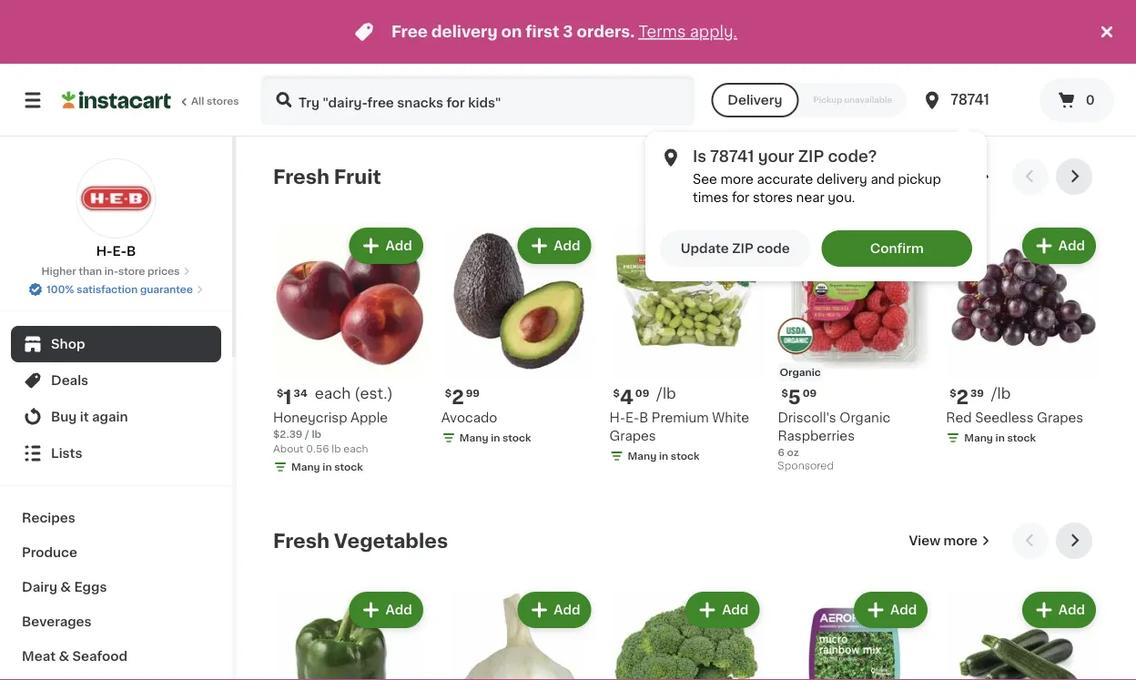 Task type: vqa. For each thing, say whether or not it's contained in the screenshot.
View related to Fresh Fruit
yes



Task type: locate. For each thing, give the bounding box(es) containing it.
zip up the accurate
[[798, 149, 824, 164]]

1 vertical spatial grapes
[[610, 430, 656, 442]]

lb right /
[[312, 429, 321, 439]]

$ up the h-e-b premium white grapes on the bottom right of the page
[[613, 388, 620, 398]]

5
[[788, 387, 801, 406]]

2 for $ 2 39
[[957, 387, 969, 406]]

many down the avocado
[[460, 433, 489, 443]]

apply.
[[690, 24, 738, 40]]

1 horizontal spatial b
[[639, 411, 649, 424]]

1 vertical spatial zip
[[732, 242, 754, 255]]

limited time offer region
[[0, 0, 1096, 64]]

0 vertical spatial grapes
[[1037, 411, 1084, 424]]

b up store
[[127, 245, 136, 258]]

0 vertical spatial delivery
[[432, 24, 498, 40]]

driscoll's
[[778, 411, 837, 424]]

09 inside $ 4 09
[[635, 388, 650, 398]]

$ inside $ 4 09
[[613, 388, 620, 398]]

1 horizontal spatial /lb
[[992, 386, 1011, 401]]

many down red
[[965, 433, 993, 443]]

in for avocado
[[491, 433, 500, 443]]

free delivery on first 3 orders. terms apply.
[[392, 24, 738, 40]]

1 vertical spatial view
[[909, 535, 941, 547]]

view
[[909, 170, 941, 183], [909, 535, 941, 547]]

0 horizontal spatial grapes
[[610, 430, 656, 442]]

meat
[[22, 650, 56, 663]]

1 horizontal spatial e-
[[626, 411, 639, 424]]

lb right 0.56 on the bottom left of the page
[[332, 444, 341, 454]]

09 inside $ 5 09
[[803, 388, 817, 398]]

e- inside the h-e-b premium white grapes
[[626, 411, 639, 424]]

stock
[[503, 433, 532, 443], [1008, 433, 1036, 443], [671, 451, 700, 461], [334, 462, 363, 472]]

/lb up premium
[[657, 386, 676, 401]]

many in stock down the h-e-b premium white grapes on the bottom right of the page
[[628, 451, 700, 461]]

delivery
[[728, 94, 783, 107]]

1 item carousel region from the top
[[273, 158, 1100, 508]]

zip left the code
[[732, 242, 754, 255]]

b inside the h-e-b premium white grapes
[[639, 411, 649, 424]]

in down the avocado
[[491, 433, 500, 443]]

in down 0.56 on the bottom left of the page
[[323, 462, 332, 472]]

09 right 5
[[803, 388, 817, 398]]

stores right all on the left top
[[207, 96, 239, 106]]

1 view more from the top
[[909, 170, 978, 183]]

stock for avocado
[[503, 433, 532, 443]]

many in stock down seedless
[[965, 433, 1036, 443]]

$ 5 09
[[782, 387, 817, 406]]

many for red seedless grapes
[[965, 433, 993, 443]]

prices
[[148, 266, 180, 276]]

1 fresh from the top
[[273, 167, 330, 186]]

shop link
[[11, 326, 221, 362]]

0 horizontal spatial organic
[[780, 367, 821, 377]]

$ inside $ 1 34
[[277, 388, 284, 398]]

0 vertical spatial view more button
[[902, 158, 998, 195]]

many down the h-e-b premium white grapes on the bottom right of the page
[[628, 451, 657, 461]]

0 vertical spatial stores
[[207, 96, 239, 106]]

eggs
[[74, 581, 107, 594]]

2
[[452, 387, 464, 406], [957, 387, 969, 406]]

1 horizontal spatial organic
[[840, 411, 891, 424]]

0 vertical spatial zip
[[798, 149, 824, 164]]

b
[[127, 245, 136, 258], [639, 411, 649, 424]]

all stores link
[[62, 75, 240, 126]]

$
[[277, 388, 284, 398], [445, 388, 452, 398], [782, 388, 788, 398], [613, 388, 620, 398], [950, 388, 957, 398]]

many for avocado
[[460, 433, 489, 443]]

/lb inside the $4.09 per pound element
[[657, 386, 676, 401]]

seedless
[[975, 411, 1034, 424]]

4
[[620, 387, 634, 406]]

lists
[[51, 447, 82, 460]]

1 vertical spatial delivery
[[817, 173, 868, 186]]

$ left the 99
[[445, 388, 452, 398]]

terms apply. link
[[639, 24, 738, 40]]

many in stock down the avocado
[[460, 433, 532, 443]]

item carousel region containing fresh vegetables
[[273, 523, 1100, 680]]

terms
[[639, 24, 686, 40]]

accurate
[[757, 173, 814, 186]]

1 vertical spatial stores
[[753, 191, 793, 204]]

oz
[[787, 447, 799, 457]]

2 item carousel region from the top
[[273, 523, 1100, 680]]

view more button for fresh vegetables
[[902, 523, 998, 559]]

delivery up you.
[[817, 173, 868, 186]]

1 horizontal spatial 2
[[957, 387, 969, 406]]

zip
[[798, 149, 824, 164], [732, 242, 754, 255]]

higher
[[41, 266, 76, 276]]

satisfaction
[[77, 285, 138, 295]]

1 vertical spatial lb
[[332, 444, 341, 454]]

many in stock for red seedless grapes
[[965, 433, 1036, 443]]

e- for h-e-b premium white grapes
[[626, 411, 639, 424]]

0 horizontal spatial stores
[[207, 96, 239, 106]]

$ inside $ 2 39
[[950, 388, 957, 398]]

many down 0.56 on the bottom left of the page
[[291, 462, 320, 472]]

buy
[[51, 411, 77, 423]]

1 horizontal spatial zip
[[798, 149, 824, 164]]

1 horizontal spatial delivery
[[817, 173, 868, 186]]

each inside honeycrisp apple $2.39 / lb about 0.56 lb each
[[344, 444, 368, 454]]

1 horizontal spatial 78741
[[951, 93, 990, 107]]

organic up $ 5 09
[[780, 367, 821, 377]]

&
[[60, 581, 71, 594], [59, 650, 69, 663]]

None search field
[[260, 75, 695, 126]]

you.
[[828, 191, 856, 204]]

$ for red seedless grapes
[[950, 388, 957, 398]]

/lb inside $2.39 per pound element
[[992, 386, 1011, 401]]

& left eggs
[[60, 581, 71, 594]]

1 vertical spatial view more
[[909, 535, 978, 547]]

78741
[[951, 93, 990, 107], [710, 149, 754, 164]]

dairy & eggs link
[[11, 570, 221, 605]]

item carousel region
[[273, 158, 1100, 508], [273, 523, 1100, 680]]

0 vertical spatial 78741
[[951, 93, 990, 107]]

$ left 39
[[950, 388, 957, 398]]

e- for h-e-b
[[112, 245, 127, 258]]

1 vertical spatial h-
[[610, 411, 626, 424]]

1 vertical spatial view more button
[[902, 523, 998, 559]]

stores
[[207, 96, 239, 106], [753, 191, 793, 204]]

1 vertical spatial 78741
[[710, 149, 754, 164]]

$ inside $ 5 09
[[782, 388, 788, 398]]

more for fresh vegetables
[[944, 535, 978, 547]]

higher than in-store prices link
[[41, 264, 191, 279]]

orders.
[[577, 24, 635, 40]]

0 horizontal spatial lb
[[312, 429, 321, 439]]

3 $ from the left
[[782, 388, 788, 398]]

h-e-b link
[[76, 158, 156, 260]]

0 vertical spatial fresh
[[273, 167, 330, 186]]

1 2 from the left
[[452, 387, 464, 406]]

fresh for fresh vegetables
[[273, 531, 330, 550]]

& right the meat
[[59, 650, 69, 663]]

fresh left fruit
[[273, 167, 330, 186]]

1 vertical spatial item carousel region
[[273, 523, 1100, 680]]

2 left the 99
[[452, 387, 464, 406]]

delivery left the on
[[432, 24, 498, 40]]

grapes down $2.39 per pound element
[[1037, 411, 1084, 424]]

1 $ from the left
[[277, 388, 284, 398]]

$2.39 per pound element
[[946, 385, 1100, 409]]

$ left '34'
[[277, 388, 284, 398]]

1 view more button from the top
[[902, 158, 998, 195]]

78741 inside is 78741 your zip code? see more accurate delivery and pickup times for stores near you.
[[710, 149, 754, 164]]

0 horizontal spatial 78741
[[710, 149, 754, 164]]

2 09 from the left
[[635, 388, 650, 398]]

0 horizontal spatial e-
[[112, 245, 127, 258]]

update zip code
[[681, 242, 790, 255]]

4 $ from the left
[[613, 388, 620, 398]]

09 right 4
[[635, 388, 650, 398]]

1 horizontal spatial h-
[[610, 411, 626, 424]]

is
[[693, 149, 707, 164]]

honeycrisp apple $2.39 / lb about 0.56 lb each
[[273, 411, 388, 454]]

confirm button
[[822, 230, 973, 267]]

delivery button
[[711, 83, 799, 117]]

h- down 4
[[610, 411, 626, 424]]

0
[[1086, 94, 1095, 107]]

100% satisfaction guarantee
[[47, 285, 193, 295]]

b down $ 4 09
[[639, 411, 649, 424]]

1 /lb from the left
[[657, 386, 676, 401]]

about
[[273, 444, 304, 454]]

delivery inside the limited time offer region
[[432, 24, 498, 40]]

0 vertical spatial e-
[[112, 245, 127, 258]]

0 vertical spatial b
[[127, 245, 136, 258]]

in down the h-e-b premium white grapes on the bottom right of the page
[[659, 451, 669, 461]]

0 horizontal spatial 2
[[452, 387, 464, 406]]

pickup
[[898, 173, 941, 186]]

$ 2 99
[[445, 387, 480, 406]]

1 09 from the left
[[803, 388, 817, 398]]

grapes down $ 4 09
[[610, 430, 656, 442]]

grapes
[[1037, 411, 1084, 424], [610, 430, 656, 442]]

many for h-e-b premium white grapes
[[628, 451, 657, 461]]

1 horizontal spatial grapes
[[1037, 411, 1084, 424]]

2 view more button from the top
[[902, 523, 998, 559]]

0 vertical spatial &
[[60, 581, 71, 594]]

recipes link
[[11, 501, 221, 535]]

0 vertical spatial view
[[909, 170, 941, 183]]

e- down $ 4 09
[[626, 411, 639, 424]]

0 horizontal spatial 09
[[635, 388, 650, 398]]

instacart logo image
[[62, 89, 171, 111]]

$ up driscoll's
[[782, 388, 788, 398]]

your
[[758, 149, 795, 164]]

2 fresh from the top
[[273, 531, 330, 550]]

/
[[305, 429, 309, 439]]

5 $ from the left
[[950, 388, 957, 398]]

1 vertical spatial organic
[[840, 411, 891, 424]]

$1.34 each (estimated) element
[[273, 385, 427, 409]]

fresh for fresh fruit
[[273, 167, 330, 186]]

organic up raspberries
[[840, 411, 891, 424]]

product group containing 4
[[610, 224, 763, 467]]

1 vertical spatial b
[[639, 411, 649, 424]]

more
[[944, 170, 978, 183], [721, 173, 754, 186], [944, 535, 978, 547]]

buy it again link
[[11, 399, 221, 435]]

1 vertical spatial &
[[59, 650, 69, 663]]

2 view more from the top
[[909, 535, 978, 547]]

grapes inside the h-e-b premium white grapes
[[610, 430, 656, 442]]

deals
[[51, 374, 88, 387]]

each right '34'
[[315, 386, 351, 400]]

2 /lb from the left
[[992, 386, 1011, 401]]

39
[[971, 388, 984, 398]]

0 vertical spatial view more
[[909, 170, 978, 183]]

item badge image
[[778, 318, 814, 354]]

2 view from the top
[[909, 535, 941, 547]]

1 vertical spatial e-
[[626, 411, 639, 424]]

$ inside $ 2 99
[[445, 388, 452, 398]]

78741 button
[[922, 75, 1031, 126]]

view for fresh vegetables
[[909, 535, 941, 547]]

/lb right 39
[[992, 386, 1011, 401]]

produce
[[22, 546, 77, 559]]

0 vertical spatial h-
[[96, 245, 112, 258]]

09
[[803, 388, 817, 398], [635, 388, 650, 398]]

service type group
[[711, 83, 907, 117]]

1 horizontal spatial 09
[[803, 388, 817, 398]]

0 horizontal spatial /lb
[[657, 386, 676, 401]]

$ for h-e-b premium white grapes
[[613, 388, 620, 398]]

zip inside is 78741 your zip code? see more accurate delivery and pickup times for stores near you.
[[798, 149, 824, 164]]

0 horizontal spatial zip
[[732, 242, 754, 255]]

is 78741 your zip code? dialog
[[646, 132, 987, 281]]

h- up higher than in-store prices
[[96, 245, 112, 258]]

1 horizontal spatial stores
[[753, 191, 793, 204]]

e-
[[112, 245, 127, 258], [626, 411, 639, 424]]

0 horizontal spatial h-
[[96, 245, 112, 258]]

each down apple
[[344, 444, 368, 454]]

e- up higher than in-store prices link
[[112, 245, 127, 258]]

2 2 from the left
[[957, 387, 969, 406]]

premium
[[652, 411, 709, 424]]

in down seedless
[[996, 433, 1005, 443]]

0 horizontal spatial delivery
[[432, 24, 498, 40]]

stores down the accurate
[[753, 191, 793, 204]]

2 left 39
[[957, 387, 969, 406]]

view more button for fresh fruit
[[902, 158, 998, 195]]

h-
[[96, 245, 112, 258], [610, 411, 626, 424]]

0 vertical spatial item carousel region
[[273, 158, 1100, 508]]

2 $ from the left
[[445, 388, 452, 398]]

product group
[[273, 224, 427, 478], [441, 224, 595, 449], [610, 224, 763, 467], [778, 224, 932, 476], [946, 224, 1100, 449], [273, 588, 427, 680], [441, 588, 595, 680], [610, 588, 763, 680], [778, 588, 932, 680], [946, 588, 1100, 680]]

2 for $ 2 99
[[452, 387, 464, 406]]

1 view from the top
[[909, 170, 941, 183]]

1 vertical spatial fresh
[[273, 531, 330, 550]]

again
[[92, 411, 128, 423]]

1 vertical spatial each
[[344, 444, 368, 454]]

1 horizontal spatial lb
[[332, 444, 341, 454]]

item carousel region containing fresh fruit
[[273, 158, 1100, 508]]

h- inside the h-e-b premium white grapes
[[610, 411, 626, 424]]

fresh left vegetables
[[273, 531, 330, 550]]

0 horizontal spatial b
[[127, 245, 136, 258]]

view more
[[909, 170, 978, 183], [909, 535, 978, 547]]

all
[[191, 96, 204, 106]]



Task type: describe. For each thing, give the bounding box(es) containing it.
deals link
[[11, 362, 221, 399]]

store
[[118, 266, 145, 276]]

stores inside "link"
[[207, 96, 239, 106]]

0 vertical spatial lb
[[312, 429, 321, 439]]

code
[[757, 242, 790, 255]]

stock for h-e-b premium white grapes
[[671, 451, 700, 461]]

$ 2 39
[[950, 387, 984, 406]]

see
[[693, 173, 718, 186]]

times
[[693, 191, 729, 204]]

view more for fruit
[[909, 170, 978, 183]]

and
[[871, 173, 895, 186]]

for
[[732, 191, 750, 204]]

b for h-e-b premium white grapes
[[639, 411, 649, 424]]

& for meat
[[59, 650, 69, 663]]

delivery inside is 78741 your zip code? see more accurate delivery and pickup times for stores near you.
[[817, 173, 868, 186]]

6
[[778, 447, 785, 457]]

b for h-e-b
[[127, 245, 136, 258]]

100% satisfaction guarantee button
[[28, 279, 204, 297]]

higher than in-store prices
[[41, 266, 180, 276]]

$2.39
[[273, 429, 303, 439]]

99
[[466, 388, 480, 398]]

0 button
[[1040, 78, 1115, 122]]

sponsored badge image
[[778, 461, 833, 472]]

beverages link
[[11, 605, 221, 639]]

stock for red seedless grapes
[[1008, 433, 1036, 443]]

avocado
[[441, 411, 497, 424]]

0 vertical spatial each
[[315, 386, 351, 400]]

red
[[946, 411, 972, 424]]

buy it again
[[51, 411, 128, 423]]

beverages
[[22, 616, 92, 628]]

meat & seafood
[[22, 650, 127, 663]]

many in stock for h-e-b premium white grapes
[[628, 451, 700, 461]]

update zip code button
[[660, 230, 811, 267]]

meat & seafood link
[[11, 639, 221, 674]]

in for red seedless grapes
[[996, 433, 1005, 443]]

34
[[294, 388, 308, 398]]

$4.09 per pound element
[[610, 385, 763, 409]]

free
[[392, 24, 428, 40]]

product group containing 1
[[273, 224, 427, 478]]

recipes
[[22, 512, 75, 525]]

/lb for 2
[[992, 386, 1011, 401]]

is 78741 your zip code? see more accurate delivery and pickup times for stores near you.
[[693, 149, 941, 204]]

/lb for 4
[[657, 386, 676, 401]]

first
[[526, 24, 559, 40]]

fresh fruit
[[273, 167, 381, 186]]

all stores
[[191, 96, 239, 106]]

in-
[[104, 266, 118, 276]]

many in stock down 0.56 on the bottom left of the page
[[291, 462, 363, 472]]

$ 1 34
[[277, 387, 308, 406]]

0.56
[[306, 444, 329, 454]]

78741 inside popup button
[[951, 93, 990, 107]]

on
[[501, 24, 522, 40]]

view more for vegetables
[[909, 535, 978, 547]]

1
[[284, 387, 292, 406]]

h-e-b
[[96, 245, 136, 258]]

seafood
[[72, 650, 127, 663]]

h-e-b logo image
[[76, 158, 156, 239]]

zip inside popup button
[[732, 242, 754, 255]]

(est.)
[[354, 386, 393, 400]]

0 vertical spatial organic
[[780, 367, 821, 377]]

confirm
[[870, 242, 924, 255]]

guarantee
[[140, 285, 193, 295]]

near
[[796, 191, 825, 204]]

honeycrisp
[[273, 411, 347, 424]]

more for fresh fruit
[[944, 170, 978, 183]]

h-e-b premium white grapes
[[610, 411, 750, 442]]

stores inside is 78741 your zip code? see more accurate delivery and pickup times for stores near you.
[[753, 191, 793, 204]]

product group containing 5
[[778, 224, 932, 476]]

vegetables
[[334, 531, 448, 550]]

fruit
[[334, 167, 381, 186]]

in for h-e-b premium white grapes
[[659, 451, 669, 461]]

fresh vegetables
[[273, 531, 448, 550]]

dairy
[[22, 581, 57, 594]]

shop
[[51, 338, 85, 351]]

h- for h-e-b
[[96, 245, 112, 258]]

3
[[563, 24, 573, 40]]

Search field
[[262, 76, 693, 124]]

& for dairy
[[60, 581, 71, 594]]

red seedless grapes
[[946, 411, 1084, 424]]

code?
[[828, 149, 877, 164]]

than
[[79, 266, 102, 276]]

many in stock for avocado
[[460, 433, 532, 443]]

white
[[712, 411, 750, 424]]

09 for 5
[[803, 388, 817, 398]]

$ 4 09
[[613, 387, 650, 406]]

view for fresh fruit
[[909, 170, 941, 183]]

apple
[[351, 411, 388, 424]]

organic inside driscoll's organic raspberries 6 oz
[[840, 411, 891, 424]]

dairy & eggs
[[22, 581, 107, 594]]

more inside is 78741 your zip code? see more accurate delivery and pickup times for stores near you.
[[721, 173, 754, 186]]

update
[[681, 242, 729, 255]]

09 for 4
[[635, 388, 650, 398]]

driscoll's organic raspberries 6 oz
[[778, 411, 891, 457]]

h- for h-e-b premium white grapes
[[610, 411, 626, 424]]

lists link
[[11, 435, 221, 472]]

$ for honeycrisp apple
[[277, 388, 284, 398]]

100%
[[47, 285, 74, 295]]

it
[[80, 411, 89, 423]]

produce link
[[11, 535, 221, 570]]

each (est.)
[[315, 386, 393, 400]]



